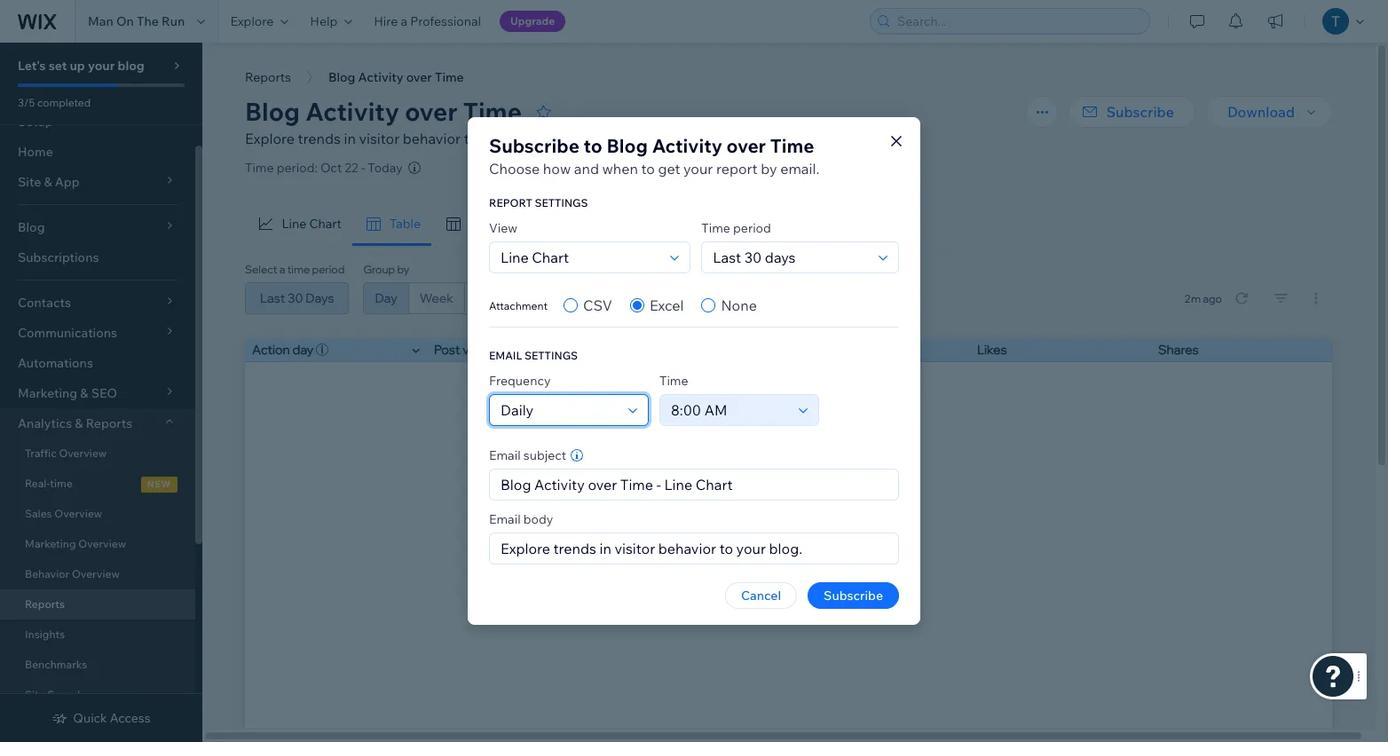 Task type: locate. For each thing, give the bounding box(es) containing it.
help
[[310, 13, 338, 29]]

insights
[[25, 628, 65, 641]]

0 vertical spatial explore
[[230, 13, 274, 29]]

0 vertical spatial settings
[[535, 196, 588, 210]]

report inside subscribe to blog activity over time choose how and when to get your report by email.
[[716, 160, 758, 178]]

0 vertical spatial subscribe
[[1107, 103, 1174, 121]]

over up behavior
[[405, 96, 458, 127]]

automations link
[[0, 348, 195, 378]]

site speed link
[[0, 680, 195, 710]]

option group
[[564, 295, 757, 316]]

overview for traffic overview
[[59, 447, 107, 460]]

1 vertical spatial blog
[[245, 96, 300, 127]]

over down hire a professional
[[406, 69, 432, 85]]

to right behavior
[[464, 130, 478, 147]]

view
[[489, 220, 518, 236]]

oct
[[321, 160, 342, 176]]

0 vertical spatial your
[[88, 58, 115, 74]]

0 vertical spatial email
[[489, 447, 521, 463]]

blog activity over time
[[328, 69, 464, 85], [245, 96, 522, 127]]

table inside button
[[390, 216, 421, 232]]

new down the "report"
[[512, 219, 531, 228]]

time down professional
[[435, 69, 464, 85]]

Search... field
[[892, 9, 1144, 34]]

email
[[489, 349, 522, 362]]

show report definitions button
[[550, 128, 705, 149]]

marketing overview
[[25, 537, 126, 550]]

2 horizontal spatial reports
[[245, 69, 291, 85]]

0 horizontal spatial report
[[591, 130, 632, 147]]

activity down hire
[[358, 69, 404, 85]]

overview down marketing overview link
[[72, 567, 120, 581]]

none
[[721, 297, 757, 314]]

email left body
[[489, 511, 521, 527]]

1 horizontal spatial subscribe
[[824, 588, 883, 604]]

benchmarks link
[[0, 650, 195, 680]]

1 vertical spatial your
[[481, 130, 510, 147]]

tab list
[[245, 202, 803, 246]]

2 horizontal spatial blog
[[607, 134, 648, 157]]

overview inside 'link'
[[72, 567, 120, 581]]

0 vertical spatial subscribe button
[[1069, 96, 1196, 128]]

View field
[[495, 242, 665, 273]]

explore up reports button
[[230, 13, 274, 29]]

automations
[[18, 355, 93, 371]]

0 horizontal spatial subscribe
[[489, 134, 580, 157]]

reports button
[[236, 64, 300, 91]]

subscribe to blog activity over time choose how and when to get your report by email.
[[489, 134, 820, 178]]

0 horizontal spatial subscribe button
[[808, 582, 899, 609]]

reports
[[245, 69, 291, 85], [86, 415, 132, 431], [25, 597, 65, 611]]

time up time field
[[660, 373, 689, 389]]

2 email from the top
[[489, 511, 521, 527]]

over inside button
[[406, 69, 432, 85]]

0 vertical spatial blog
[[328, 69, 355, 85]]

overview down &
[[59, 447, 107, 460]]

quick access
[[73, 710, 151, 726]]

1 horizontal spatial table
[[469, 216, 501, 232]]

0 horizontal spatial your
[[88, 58, 115, 74]]

your left blog.
[[481, 130, 510, 147]]

choose
[[489, 160, 540, 178]]

attachment
[[489, 299, 548, 312]]

report up when
[[591, 130, 632, 147]]

subscribe
[[1107, 103, 1174, 121], [489, 134, 580, 157], [824, 588, 883, 604]]

home
[[18, 144, 53, 160]]

time up email.
[[770, 134, 814, 157]]

1 horizontal spatial report
[[716, 160, 758, 178]]

real-time
[[25, 477, 73, 490]]

explore for explore trends in visitor behavior to your blog. show report definitions
[[245, 130, 295, 147]]

blog down reports button
[[245, 96, 300, 127]]

1 horizontal spatial to
[[584, 134, 603, 157]]

2 horizontal spatial your
[[684, 160, 713, 178]]

1 vertical spatial subscribe
[[489, 134, 580, 157]]

body
[[524, 511, 553, 527]]

0 vertical spatial over
[[406, 69, 432, 85]]

time left period
[[702, 220, 731, 236]]

over up by
[[727, 134, 766, 157]]

run
[[162, 13, 185, 29]]

activity
[[358, 69, 404, 85], [306, 96, 399, 127], [652, 134, 723, 157]]

tab list containing line chart
[[245, 202, 803, 246]]

subscribe button
[[1069, 96, 1196, 128], [808, 582, 899, 609]]

1 horizontal spatial blog
[[328, 69, 355, 85]]

set
[[49, 58, 67, 74]]

new up sales overview link
[[147, 479, 171, 490]]

insights link
[[0, 620, 195, 650]]

get
[[658, 160, 680, 178]]

2 vertical spatial blog
[[607, 134, 648, 157]]

over inside subscribe to blog activity over time choose how and when to get your report by email.
[[727, 134, 766, 157]]

1 vertical spatial new
[[147, 479, 171, 490]]

table down 'today'
[[390, 216, 421, 232]]

settings up the frequency
[[525, 349, 578, 362]]

time period: oct 22 - today
[[245, 160, 403, 176]]

sales
[[25, 507, 52, 520]]

1 vertical spatial email
[[489, 511, 521, 527]]

analytics
[[18, 415, 72, 431]]

1 table from the left
[[390, 216, 421, 232]]

Time field
[[666, 395, 794, 425]]

blog.
[[514, 130, 547, 147]]

overview for marketing overview
[[78, 537, 126, 550]]

1 horizontal spatial subscribe button
[[1069, 96, 1196, 128]]

blog activity over time inside button
[[328, 69, 464, 85]]

1 horizontal spatial reports
[[86, 415, 132, 431]]

subscriptions
[[18, 249, 99, 265]]

show
[[550, 130, 587, 147]]

2 vertical spatial activity
[[652, 134, 723, 157]]

overview up marketing overview
[[54, 507, 102, 520]]

time
[[435, 69, 464, 85], [463, 96, 522, 127], [770, 134, 814, 157], [245, 160, 274, 176], [702, 220, 731, 236], [660, 373, 689, 389]]

to up and
[[584, 134, 603, 157]]

0 vertical spatial blog activity over time
[[328, 69, 464, 85]]

activity up get
[[652, 134, 723, 157]]

reports for reports button
[[245, 69, 291, 85]]

1 email from the top
[[489, 447, 521, 463]]

0 horizontal spatial blog
[[245, 96, 300, 127]]

email for email body
[[489, 511, 521, 527]]

0 vertical spatial new
[[512, 219, 531, 228]]

sales overview link
[[0, 499, 195, 529]]

report left by
[[716, 160, 758, 178]]

your right get
[[684, 160, 713, 178]]

0 horizontal spatial reports
[[25, 597, 65, 611]]

1 vertical spatial settings
[[525, 349, 578, 362]]

0 horizontal spatial table
[[390, 216, 421, 232]]

csv
[[583, 297, 613, 314]]

reports for reports "link"
[[25, 597, 65, 611]]

table down the "report"
[[469, 216, 501, 232]]

2 vertical spatial over
[[727, 134, 766, 157]]

email left subject
[[489, 447, 521, 463]]

new
[[512, 219, 531, 228], [147, 479, 171, 490]]

1 vertical spatial report
[[716, 160, 758, 178]]

to left get
[[641, 160, 655, 178]]

definitions
[[635, 130, 705, 147]]

how
[[543, 160, 571, 178]]

1 vertical spatial blog activity over time
[[245, 96, 522, 127]]

0 vertical spatial activity
[[358, 69, 404, 85]]

upgrade
[[510, 14, 555, 28]]

overview down sales overview link
[[78, 537, 126, 550]]

blog activity over time up visitor
[[245, 96, 522, 127]]

cancel button
[[725, 582, 797, 609]]

activity up in
[[306, 96, 399, 127]]

cancel
[[741, 588, 781, 604]]

1 vertical spatial reports
[[86, 415, 132, 431]]

let's
[[18, 58, 46, 74]]

to
[[464, 130, 478, 147], [584, 134, 603, 157], [641, 160, 655, 178]]

line
[[282, 216, 307, 232]]

over
[[406, 69, 432, 85], [405, 96, 458, 127], [727, 134, 766, 157]]

0 vertical spatial reports
[[245, 69, 291, 85]]

overview
[[59, 447, 107, 460], [54, 507, 102, 520], [78, 537, 126, 550], [72, 567, 120, 581]]

your
[[88, 58, 115, 74], [481, 130, 510, 147], [684, 160, 713, 178]]

benchmarks
[[25, 658, 87, 671]]

blog activity over time button
[[320, 64, 473, 91]]

man
[[88, 13, 113, 29]]

hire a professional link
[[363, 0, 492, 43]]

1 vertical spatial subscribe button
[[808, 582, 899, 609]]

help button
[[299, 0, 363, 43]]

0 vertical spatial report
[[591, 130, 632, 147]]

settings down how at the left top
[[535, 196, 588, 210]]

your right up
[[88, 58, 115, 74]]

2 horizontal spatial subscribe
[[1107, 103, 1174, 121]]

email settings
[[489, 349, 578, 362]]

in
[[344, 130, 356, 147]]

explore trends in visitor behavior to your blog. show report definitions
[[245, 130, 705, 147]]

1 horizontal spatial new
[[512, 219, 531, 228]]

2 vertical spatial reports
[[25, 597, 65, 611]]

frequency
[[489, 373, 551, 389]]

time
[[50, 477, 73, 490]]

trends
[[298, 130, 341, 147]]

1 horizontal spatial your
[[481, 130, 510, 147]]

setup link
[[0, 107, 195, 137]]

reports inside reports button
[[245, 69, 291, 85]]

blog up when
[[607, 134, 648, 157]]

email subject
[[489, 447, 566, 463]]

settings
[[535, 196, 588, 210], [525, 349, 578, 362]]

subscriptions link
[[0, 242, 195, 273]]

0 horizontal spatial new
[[147, 479, 171, 490]]

reports inside reports "link"
[[25, 597, 65, 611]]

completed
[[37, 96, 91, 109]]

blog activity over time down a at the top left of the page
[[328, 69, 464, 85]]

2 vertical spatial your
[[684, 160, 713, 178]]

Email body field
[[495, 534, 893, 564]]

1 vertical spatial explore
[[245, 130, 295, 147]]

report
[[591, 130, 632, 147], [716, 160, 758, 178]]

email.
[[781, 160, 820, 178]]

blog down 'help' button
[[328, 69, 355, 85]]

explore up period:
[[245, 130, 295, 147]]

3/5 completed
[[18, 96, 91, 109]]



Task type: vqa. For each thing, say whether or not it's contained in the screenshot.
the Send Invoices & Get Paid
no



Task type: describe. For each thing, give the bounding box(es) containing it.
report
[[489, 196, 532, 210]]

0 horizontal spatial to
[[464, 130, 478, 147]]

behavior
[[25, 567, 69, 581]]

let's set up your blog
[[18, 58, 145, 74]]

blog
[[118, 58, 145, 74]]

quick
[[73, 710, 107, 726]]

excel
[[650, 297, 684, 314]]

traffic
[[25, 447, 57, 460]]

chart
[[310, 216, 342, 232]]

time inside button
[[435, 69, 464, 85]]

-
[[361, 160, 365, 176]]

2 table from the left
[[469, 216, 501, 232]]

period
[[733, 220, 771, 236]]

setup
[[18, 114, 53, 130]]

on
[[116, 13, 134, 29]]

and
[[574, 160, 599, 178]]

3/5
[[18, 96, 35, 109]]

blog inside subscribe to blog activity over time choose how and when to get your report by email.
[[607, 134, 648, 157]]

overview for behavior overview
[[72, 567, 120, 581]]

marketing
[[25, 537, 76, 550]]

professional
[[410, 13, 481, 29]]

blog inside button
[[328, 69, 355, 85]]

traffic overview
[[25, 447, 107, 460]]

option group containing csv
[[564, 295, 757, 316]]

table button
[[353, 202, 432, 246]]

line chart
[[282, 216, 342, 232]]

report settings
[[489, 196, 588, 210]]

time period
[[702, 220, 771, 236]]

1 vertical spatial activity
[[306, 96, 399, 127]]

behavior overview link
[[0, 559, 195, 589]]

Time period field
[[708, 242, 874, 273]]

settings for view
[[535, 196, 588, 210]]

quick access button
[[52, 710, 151, 726]]

subscribe inside subscribe to blog activity over time choose how and when to get your report by email.
[[489, 134, 580, 157]]

time left period:
[[245, 160, 274, 176]]

home link
[[0, 137, 195, 167]]

activity inside the blog activity over time button
[[358, 69, 404, 85]]

reports inside analytics & reports dropdown button
[[86, 415, 132, 431]]

your inside subscribe to blog activity over time choose how and when to get your report by email.
[[684, 160, 713, 178]]

1 vertical spatial over
[[405, 96, 458, 127]]

time up explore trends in visitor behavior to your blog. show report definitions
[[463, 96, 522, 127]]

up
[[70, 58, 85, 74]]

activity inside subscribe to blog activity over time choose how and when to get your report by email.
[[652, 134, 723, 157]]

22
[[345, 160, 358, 176]]

line chart button
[[245, 202, 353, 246]]

upgrade button
[[500, 11, 566, 32]]

new inside tab list
[[512, 219, 531, 228]]

the
[[137, 13, 159, 29]]

reports link
[[0, 589, 195, 620]]

new inside sidebar element
[[147, 479, 171, 490]]

your inside sidebar element
[[88, 58, 115, 74]]

2 horizontal spatial to
[[641, 160, 655, 178]]

analytics & reports button
[[0, 408, 195, 439]]

Email subject field
[[495, 470, 893, 500]]

by
[[761, 160, 777, 178]]

hire a professional
[[374, 13, 481, 29]]

real-
[[25, 477, 50, 490]]

period:
[[277, 160, 318, 176]]

hire
[[374, 13, 398, 29]]

overview for sales overview
[[54, 507, 102, 520]]

sales overview
[[25, 507, 102, 520]]

when
[[602, 160, 638, 178]]

Frequency field
[[495, 395, 623, 425]]

email body
[[489, 511, 553, 527]]

time inside subscribe to blog activity over time choose how and when to get your report by email.
[[770, 134, 814, 157]]

marketing overview link
[[0, 529, 195, 559]]

man on the run
[[88, 13, 185, 29]]

settings for frequency
[[525, 349, 578, 362]]

site speed
[[25, 688, 80, 701]]

speed
[[47, 688, 80, 701]]

traffic overview link
[[0, 439, 195, 469]]

subject
[[524, 447, 566, 463]]

2 vertical spatial subscribe
[[824, 588, 883, 604]]

access
[[110, 710, 151, 726]]

a
[[401, 13, 408, 29]]

behavior overview
[[25, 567, 120, 581]]

email for email subject
[[489, 447, 521, 463]]

visitor
[[359, 130, 400, 147]]

explore for explore
[[230, 13, 274, 29]]

sidebar element
[[0, 43, 202, 742]]

behavior
[[403, 130, 461, 147]]

&
[[75, 415, 83, 431]]

analytics & reports
[[18, 415, 132, 431]]



